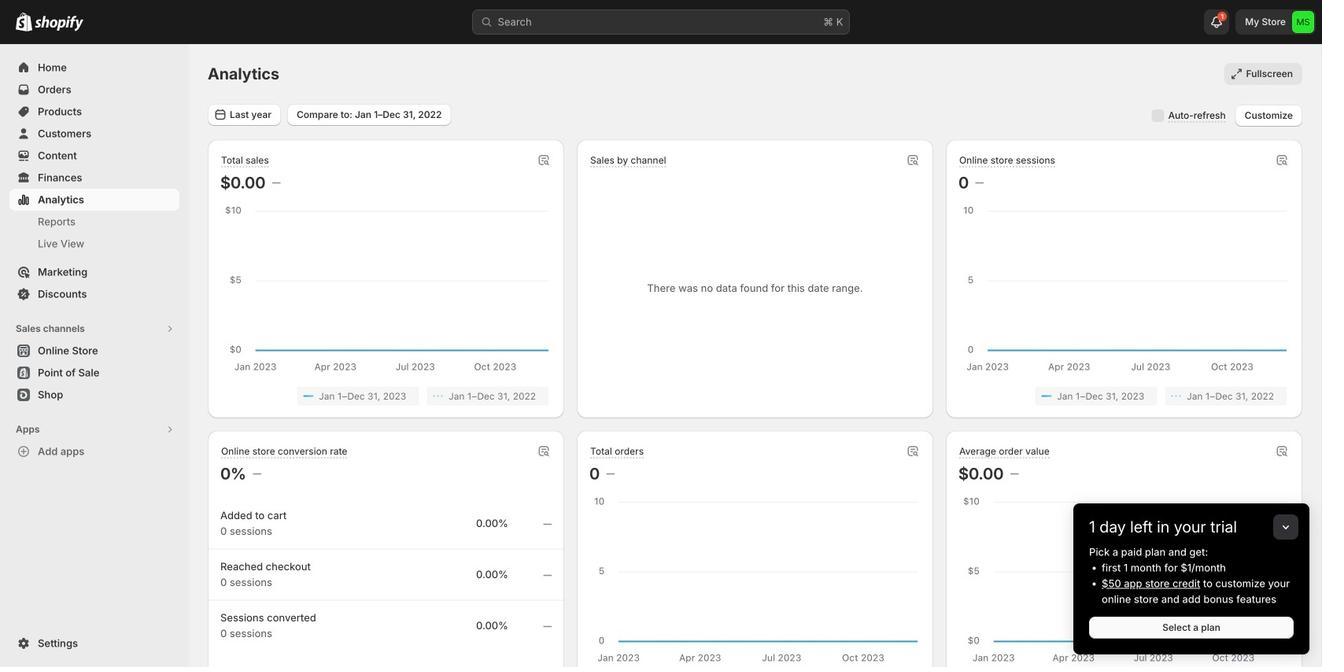 Task type: vqa. For each thing, say whether or not it's contained in the screenshot.
"text box"
no



Task type: locate. For each thing, give the bounding box(es) containing it.
my store image
[[1292, 11, 1314, 33]]

shopify image
[[16, 12, 32, 31], [35, 16, 83, 31]]

0 horizontal spatial list
[[224, 387, 549, 406]]

1 horizontal spatial list
[[962, 387, 1287, 406]]

2 list from the left
[[962, 387, 1287, 406]]

list
[[224, 387, 549, 406], [962, 387, 1287, 406]]



Task type: describe. For each thing, give the bounding box(es) containing it.
0 horizontal spatial shopify image
[[16, 12, 32, 31]]

1 list from the left
[[224, 387, 549, 406]]

1 horizontal spatial shopify image
[[35, 16, 83, 31]]



